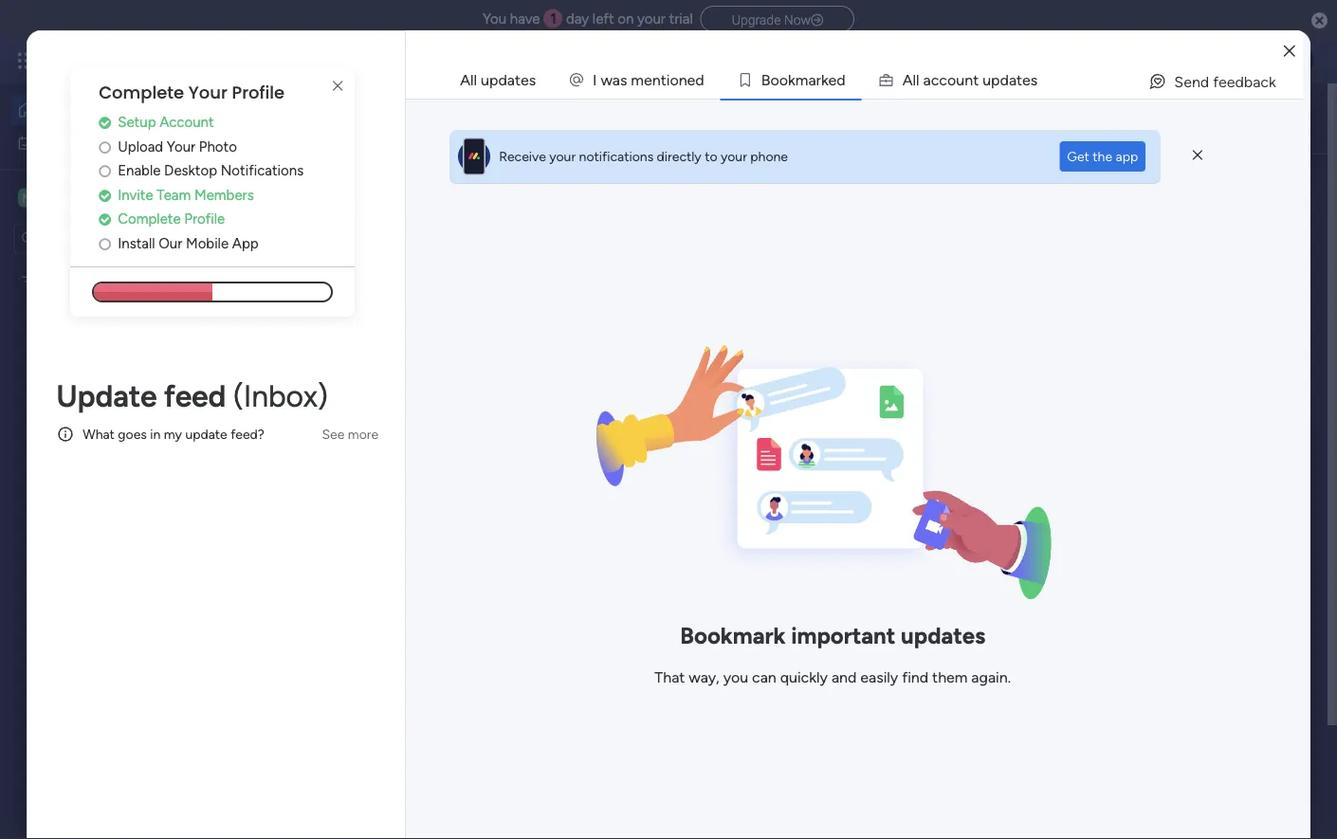 Task type: locate. For each thing, give the bounding box(es) containing it.
main down the my workspaces
[[383, 808, 420, 829]]

updates up them
[[901, 622, 985, 650]]

0 horizontal spatial updates
[[481, 71, 536, 89]]

my for my workspaces
[[320, 751, 344, 771]]

a right a
[[923, 71, 931, 89]]

m for e
[[631, 71, 644, 89]]

quickly
[[780, 669, 828, 687]]

check circle image for invite
[[99, 188, 111, 202]]

complete your profile down app
[[1053, 183, 1221, 203]]

2 check circle image from the top
[[99, 188, 111, 202]]

get the app
[[1067, 148, 1138, 165]]

0 vertical spatial main workspace
[[44, 189, 156, 207]]

send
[[1174, 73, 1209, 91]]

1 vertical spatial feedback
[[1094, 110, 1153, 127]]

updates inside tab list
[[481, 71, 536, 89]]

circle o image
[[99, 236, 111, 251]]

3 t from the left
[[1017, 71, 1022, 89]]

your down tara!
[[376, 119, 407, 138]]

public board image
[[317, 384, 338, 405]]

component image
[[317, 414, 334, 431]]

get
[[1067, 148, 1090, 165]]

0 vertical spatial management
[[191, 50, 295, 71]]

v2 user feedback image
[[1040, 108, 1054, 130]]

c
[[931, 71, 939, 89], [939, 71, 947, 89]]

2 vertical spatial workspace
[[424, 808, 506, 829]]

1 vertical spatial management
[[373, 416, 451, 432]]

1 horizontal spatial s
[[1031, 71, 1038, 89]]

1 vertical spatial check circle image
[[99, 188, 111, 202]]

invite inside button
[[892, 650, 925, 666]]

1 vertical spatial workspaces
[[348, 751, 442, 771]]

t right p
[[1017, 71, 1022, 89]]

0 vertical spatial complete
[[99, 81, 184, 105]]

0 horizontal spatial workspace image
[[18, 187, 37, 208]]

1 vertical spatial (inbox)
[[421, 490, 478, 511]]

recently visited
[[320, 193, 446, 214]]

3 d from the left
[[1000, 71, 1009, 89]]

1 horizontal spatial my
[[320, 751, 344, 771]]

1 horizontal spatial profile
[[232, 81, 285, 105]]

1 vertical spatial complete
[[1053, 183, 1129, 203]]

0 horizontal spatial invite
[[118, 186, 153, 203]]

s
[[620, 71, 627, 89], [1031, 71, 1038, 89]]

check circle image
[[99, 212, 111, 226]]

complete
[[99, 81, 184, 105], [1053, 183, 1129, 203], [118, 210, 181, 227]]

ready-
[[1036, 619, 1080, 637]]

your right to
[[721, 148, 747, 165]]

what
[[83, 426, 115, 442]]

m
[[631, 71, 644, 89], [796, 71, 808, 89]]

upload your photo link
[[99, 136, 355, 157]]

management up setup account link
[[191, 50, 295, 71]]

close image
[[1284, 44, 1295, 58]]

workspaces up notifications
[[583, 119, 664, 138]]

workspace image for main workspace button
[[324, 807, 370, 839]]

main workspace down the my workspaces
[[383, 808, 506, 829]]

workspace
[[81, 189, 156, 207], [497, 416, 562, 432], [424, 808, 506, 829]]

now
[[784, 12, 811, 28]]

1 horizontal spatial workspace image
[[324, 807, 370, 839]]

2 horizontal spatial d
[[1000, 71, 1009, 89]]

1 horizontal spatial m
[[796, 71, 808, 89]]

2 vertical spatial your
[[1133, 183, 1168, 203]]

0 vertical spatial workspace
[[81, 189, 156, 207]]

tab list containing all updates
[[444, 61, 1303, 99]]

2 vertical spatial profile
[[184, 210, 225, 227]]

tab list
[[444, 61, 1303, 99]]

main workspace
[[44, 189, 156, 207], [383, 808, 506, 829]]

main workspace up check circle image
[[44, 189, 156, 207]]

check circle image left 'setup'
[[99, 116, 111, 130]]

1 c from the left
[[931, 71, 939, 89]]

feed up roy at the left of page
[[381, 490, 417, 511]]

1 horizontal spatial and
[[593, 649, 618, 667]]

1 horizontal spatial updates
[[901, 622, 985, 650]]

a right p
[[1009, 71, 1017, 89]]

desktop
[[164, 162, 217, 179]]

1 vertical spatial in
[[1179, 596, 1191, 614]]

0 vertical spatial see
[[332, 53, 354, 69]]

feedback for give feedback
[[1094, 110, 1153, 127]]

1 horizontal spatial workspaces
[[583, 119, 664, 138]]

complete your profile for the right dapulse x slim icon
[[1053, 183, 1221, 203]]

get the app button
[[1060, 141, 1146, 172]]

2 vertical spatial work
[[340, 416, 369, 432]]

workspace image
[[18, 187, 37, 208], [324, 807, 370, 839]]

1 horizontal spatial feedback
[[1213, 73, 1276, 91]]

on
[[618, 10, 634, 28]]

2 m from the left
[[796, 71, 808, 89]]

3 o from the left
[[779, 71, 788, 89]]

e right p
[[1022, 71, 1031, 89]]

home button
[[11, 95, 204, 125]]

d for i w a s m e n t i o n e d
[[695, 71, 704, 89]]

0 horizontal spatial complete your profile
[[99, 81, 285, 105]]

0 horizontal spatial main
[[44, 189, 77, 207]]

1 vertical spatial workspace
[[497, 416, 562, 432]]

dialog
[[27, 30, 1310, 839]]

work right monday
[[153, 50, 187, 71]]

1 u from the left
[[956, 71, 965, 89]]

4 a from the left
[[1009, 71, 1017, 89]]

2 o from the left
[[771, 71, 779, 89]]

in left my
[[150, 426, 161, 442]]

2 n from the left
[[679, 71, 687, 89]]

have
[[510, 10, 540, 28]]

1 vertical spatial feed
[[381, 490, 417, 511]]

see
[[332, 53, 354, 69], [322, 426, 345, 442]]

a right b
[[808, 71, 816, 89]]

2 horizontal spatial profile
[[1172, 183, 1221, 203]]

0 horizontal spatial work
[[63, 135, 92, 151]]

circle o image down my work button on the left of page
[[99, 164, 111, 178]]

0 vertical spatial my
[[42, 135, 60, 151]]

my for my work
[[42, 135, 60, 151]]

see inside "button"
[[322, 426, 345, 442]]

1 horizontal spatial t
[[973, 71, 979, 89]]

collaborating
[[658, 649, 747, 667]]

members
[[194, 186, 254, 203]]

2 vertical spatial and
[[832, 669, 857, 687]]

workspace image containing m
[[18, 187, 37, 208]]

workspaces up main workspace button
[[348, 751, 442, 771]]

profile down dapulse x slim image
[[1172, 183, 1221, 203]]

l
[[913, 71, 916, 89], [916, 71, 920, 89]]

s right w
[[620, 71, 627, 89]]

0 vertical spatial in
[[150, 426, 161, 442]]

give
[[1061, 110, 1091, 127]]

your up made
[[1079, 596, 1109, 614]]

e right i
[[687, 71, 695, 89]]

more
[[348, 426, 379, 442]]

select product image
[[17, 51, 36, 70]]

t right w
[[661, 71, 666, 89]]

complete for topmost dapulse x slim icon
[[99, 81, 184, 105]]

check circle image inside setup account link
[[99, 116, 111, 130]]

n right i
[[679, 71, 687, 89]]

see for see more
[[322, 426, 345, 442]]

invite
[[118, 186, 153, 203], [436, 649, 475, 667], [892, 650, 925, 666]]

t left p
[[973, 71, 979, 89]]

see inside button
[[332, 53, 354, 69]]

your inside boost your workflow in minutes with ready-made templates
[[1079, 596, 1109, 614]]

2 vertical spatial main
[[383, 808, 420, 829]]

b o o k m a r k e d
[[761, 71, 846, 89]]

profile up "mobile"
[[184, 210, 225, 227]]

0 vertical spatial your
[[189, 81, 227, 105]]

0 vertical spatial feedback
[[1213, 73, 1276, 91]]

updates
[[481, 71, 536, 89], [901, 622, 985, 650]]

check circle image inside invite team members link
[[99, 188, 111, 202]]

upgrade
[[732, 12, 781, 28]]

e right r
[[828, 71, 837, 89]]

1 d from the left
[[695, 71, 704, 89]]

circle o image
[[99, 140, 111, 154], [99, 164, 111, 178]]

can
[[752, 669, 776, 687]]

m left r
[[796, 71, 808, 89]]

k
[[788, 71, 796, 89], [821, 71, 828, 89]]

profile for topmost dapulse x slim icon
[[232, 81, 285, 105]]

0 horizontal spatial k
[[788, 71, 796, 89]]

goes
[[118, 426, 147, 442]]

u left p
[[956, 71, 965, 89]]

with
[[1253, 596, 1283, 614]]

(inbox) up feed?
[[233, 378, 328, 414]]

management
[[191, 50, 295, 71], [373, 416, 451, 432]]

my inside button
[[42, 135, 60, 151]]

0 horizontal spatial feedback
[[1094, 110, 1153, 127]]

complete your profile up account
[[99, 81, 285, 105]]

1 o from the left
[[670, 71, 679, 89]]

complete up 'setup'
[[99, 81, 184, 105]]

main right >
[[466, 416, 494, 432]]

2 s from the left
[[1031, 71, 1038, 89]]

0 vertical spatial workspace image
[[18, 187, 37, 208]]

circle o image for enable
[[99, 164, 111, 178]]

1 t from the left
[[661, 71, 666, 89]]

upgrade now link
[[701, 5, 855, 32]]

see left more
[[322, 426, 345, 442]]

1 vertical spatial profile
[[1172, 183, 1221, 203]]

0 vertical spatial check circle image
[[99, 116, 111, 130]]

w
[[601, 71, 612, 89]]

0 horizontal spatial management
[[191, 50, 295, 71]]

o left r
[[771, 71, 779, 89]]

1 horizontal spatial feed
[[381, 490, 417, 511]]

u
[[956, 71, 965, 89], [983, 71, 991, 89]]

tara schultz image
[[1284, 46, 1314, 76]]

0 horizontal spatial s
[[620, 71, 627, 89]]

made
[[1080, 619, 1118, 637]]

feedback up app
[[1094, 110, 1153, 127]]

workspace selection element
[[18, 186, 158, 211]]

1 vertical spatial dapulse x slim image
[[1280, 175, 1303, 198]]

1 vertical spatial complete your profile
[[1053, 183, 1221, 203]]

complete down the
[[1053, 183, 1129, 203]]

2 vertical spatial complete
[[118, 210, 181, 227]]

receive your notifications directly to your phone
[[499, 148, 788, 165]]

invite button
[[885, 643, 933, 673]]

inbox
[[513, 119, 550, 138]]

complete for check circle image
[[118, 210, 181, 227]]

l right a
[[916, 71, 920, 89]]

0 vertical spatial workspaces
[[583, 119, 664, 138]]

0 horizontal spatial t
[[661, 71, 666, 89]]

you have 1 day left on your trial
[[483, 10, 693, 28]]

0 vertical spatial dapulse x slim image
[[326, 75, 349, 98]]

1 vertical spatial update
[[320, 490, 377, 511]]

e left i
[[644, 71, 652, 89]]

1 a from the left
[[612, 71, 620, 89]]

update up what
[[56, 378, 157, 414]]

1 k from the left
[[788, 71, 796, 89]]

1 vertical spatial main
[[466, 416, 494, 432]]

2 l from the left
[[916, 71, 920, 89]]

important
[[791, 622, 896, 650]]

and left start
[[593, 649, 618, 667]]

1 check circle image from the top
[[99, 116, 111, 130]]

circle o image inside enable desktop notifications link
[[99, 164, 111, 178]]

3 a from the left
[[923, 71, 931, 89]]

1 horizontal spatial n
[[679, 71, 687, 89]]

i
[[666, 71, 670, 89]]

0 horizontal spatial main workspace
[[44, 189, 156, 207]]

main workspace button
[[304, 788, 626, 839]]

0 horizontal spatial dapulse x slim image
[[326, 75, 349, 98]]

1 vertical spatial and
[[593, 649, 618, 667]]

and right inbox at left top
[[554, 119, 579, 138]]

bookmark
[[680, 622, 786, 650]]

main workspace inside button
[[383, 808, 506, 829]]

and down thanks on the bottom
[[832, 669, 857, 687]]

1 horizontal spatial management
[[373, 416, 451, 432]]

1 horizontal spatial u
[[983, 71, 991, 89]]

loplol list box
[[0, 262, 242, 554]]

s right p
[[1031, 71, 1038, 89]]

your down account
[[167, 138, 195, 155]]

0 vertical spatial and
[[554, 119, 579, 138]]

1 m from the left
[[631, 71, 644, 89]]

update
[[56, 378, 157, 414], [320, 490, 377, 511]]

see more button
[[314, 419, 386, 449]]

feedback right send
[[1213, 73, 1276, 91]]

invite for your
[[436, 649, 475, 667]]

a
[[612, 71, 620, 89], [808, 71, 816, 89], [923, 71, 931, 89], [1009, 71, 1017, 89]]

0 horizontal spatial workspaces
[[348, 751, 442, 771]]

circle o image left upload on the left of the page
[[99, 140, 111, 154]]

main right m
[[44, 189, 77, 207]]

your inside good afternoon, tara! quickly access your recent boards, inbox and workspaces
[[376, 119, 407, 138]]

account
[[160, 114, 214, 131]]

feedback inside button
[[1213, 73, 1276, 91]]

0 horizontal spatial (inbox)
[[233, 378, 328, 414]]

1 horizontal spatial main
[[383, 808, 420, 829]]

no thanks
[[794, 650, 854, 666]]

profile up setup account link
[[232, 81, 285, 105]]

your up setup account link
[[189, 81, 227, 105]]

option
[[0, 265, 242, 268]]

afternoon,
[[307, 100, 368, 116]]

see left plans
[[332, 53, 354, 69]]

o
[[670, 71, 679, 89], [771, 71, 779, 89], [779, 71, 788, 89], [947, 71, 956, 89]]

0 vertical spatial update feed (inbox)
[[56, 378, 328, 414]]

upload your photo
[[118, 138, 237, 155]]

app
[[1116, 148, 1138, 165]]

l left p
[[913, 71, 916, 89]]

0 vertical spatial updates
[[481, 71, 536, 89]]

1 horizontal spatial (inbox)
[[421, 490, 478, 511]]

0 vertical spatial profile
[[232, 81, 285, 105]]

app
[[232, 235, 259, 252]]

a right i on the top of the page
[[612, 71, 620, 89]]

1 horizontal spatial complete your profile
[[1053, 183, 1221, 203]]

2 horizontal spatial and
[[832, 669, 857, 687]]

setup account
[[118, 114, 214, 131]]

dapulse x slim image
[[1193, 147, 1203, 164]]

see for see plans
[[332, 53, 354, 69]]

1 horizontal spatial dapulse x slim image
[[1280, 175, 1303, 198]]

profile
[[232, 81, 285, 105], [1172, 183, 1221, 203], [184, 210, 225, 227]]

in left minutes
[[1179, 596, 1191, 614]]

work inside button
[[63, 135, 92, 151]]

0 horizontal spatial update
[[56, 378, 157, 414]]

workspace inside button
[[424, 808, 506, 829]]

templates
[[1122, 619, 1189, 637]]

0 vertical spatial main
[[44, 189, 77, 207]]

and
[[554, 119, 579, 138], [593, 649, 618, 667], [832, 669, 857, 687]]

install our mobile app link
[[99, 233, 355, 254]]

2 circle o image from the top
[[99, 164, 111, 178]]

your down app
[[1133, 183, 1168, 203]]

workspaces inside good afternoon, tara! quickly access your recent boards, inbox and workspaces
[[583, 119, 664, 138]]

workspace image inside button
[[324, 807, 370, 839]]

complete up install
[[118, 210, 181, 227]]

1 horizontal spatial work
[[153, 50, 187, 71]]

0 horizontal spatial feed
[[164, 378, 226, 414]]

check circle image
[[99, 116, 111, 130], [99, 188, 111, 202]]

minutes
[[1195, 596, 1249, 614]]

0 vertical spatial work
[[153, 50, 187, 71]]

2 horizontal spatial n
[[965, 71, 973, 89]]

o down trial
[[670, 71, 679, 89]]

n left p
[[965, 71, 973, 89]]

1 horizontal spatial main workspace
[[383, 808, 506, 829]]

check circle image up check circle image
[[99, 188, 111, 202]]

o right b
[[779, 71, 788, 89]]

your right on
[[637, 10, 666, 28]]

your
[[189, 81, 227, 105], [167, 138, 195, 155], [1133, 183, 1168, 203]]

1 vertical spatial circle o image
[[99, 164, 111, 178]]

u right a
[[983, 71, 991, 89]]

work down home
[[63, 135, 92, 151]]

n left i
[[652, 71, 661, 89]]

templates image image
[[1041, 447, 1292, 578]]

work right "component" icon
[[340, 416, 369, 432]]

1 vertical spatial main workspace
[[383, 808, 506, 829]]

m left i
[[631, 71, 644, 89]]

1 horizontal spatial d
[[837, 71, 846, 89]]

circle o image for upload
[[99, 140, 111, 154]]

management left >
[[373, 416, 451, 432]]

dapulse x slim image
[[326, 75, 349, 98], [1280, 175, 1303, 198]]

feed up update
[[164, 378, 226, 414]]

1 vertical spatial updates
[[901, 622, 985, 650]]

0 vertical spatial complete your profile
[[99, 81, 285, 105]]

notifications
[[579, 148, 654, 165]]

circle o image inside "upload your photo" link
[[99, 140, 111, 154]]

1 vertical spatial my
[[320, 751, 344, 771]]

1 horizontal spatial invite
[[436, 649, 475, 667]]

(inbox) up mann
[[421, 490, 478, 511]]

2 horizontal spatial invite
[[892, 650, 925, 666]]

bookmark important updates
[[680, 622, 985, 650]]

update feed (inbox) up roy at the left of page
[[320, 490, 478, 511]]

1 horizontal spatial k
[[821, 71, 828, 89]]

setup
[[118, 114, 156, 131]]

notifications
[[221, 162, 304, 179]]

o left p
[[947, 71, 956, 89]]

home
[[44, 102, 80, 118]]

in inside boost your workflow in minutes with ready-made templates
[[1179, 596, 1191, 614]]

0 horizontal spatial and
[[554, 119, 579, 138]]

visited
[[393, 193, 446, 214]]

updates right all
[[481, 71, 536, 89]]

what goes in my update feed?
[[83, 426, 264, 442]]

a l l a c c o u n t u p d a t e s
[[903, 71, 1038, 89]]

update feed (inbox) up update
[[56, 378, 328, 414]]

update down see more "button" on the left
[[320, 490, 377, 511]]

your for the right dapulse x slim icon
[[1133, 183, 1168, 203]]

way,
[[689, 669, 720, 687]]

1 circle o image from the top
[[99, 140, 111, 154]]



Task type: describe. For each thing, give the bounding box(es) containing it.
all
[[460, 71, 477, 89]]

roy
[[387, 554, 412, 571]]

p
[[991, 71, 1000, 89]]

1 vertical spatial update feed (inbox)
[[320, 490, 478, 511]]

1 e from the left
[[644, 71, 652, 89]]

your for topmost dapulse x slim icon
[[189, 81, 227, 105]]

2 a from the left
[[808, 71, 816, 89]]

invite for team
[[118, 186, 153, 203]]

i
[[593, 71, 597, 89]]

send feedback button
[[1140, 66, 1284, 97]]

boost your workflow in minutes with ready-made templates
[[1036, 596, 1283, 637]]

i w a s m e n t i o n e d
[[593, 71, 704, 89]]

d for a l l a c c o u n t u p d a t e s
[[1000, 71, 1009, 89]]

give feedback
[[1061, 110, 1153, 127]]

day
[[566, 10, 589, 28]]

setup account link
[[99, 112, 355, 133]]

2 c from the left
[[939, 71, 947, 89]]

0 horizontal spatial profile
[[184, 210, 225, 227]]

0 vertical spatial update
[[56, 378, 157, 414]]

see plans
[[332, 53, 389, 69]]

good
[[270, 100, 304, 116]]

invite your teammates and start collaborating
[[436, 649, 747, 667]]

update
[[185, 426, 227, 442]]

recently
[[320, 193, 389, 214]]

upgrade now
[[732, 12, 811, 28]]

dialog containing update feed
[[27, 30, 1310, 839]]

4 e from the left
[[1022, 71, 1031, 89]]

again.
[[971, 669, 1011, 687]]

trial
[[669, 10, 693, 28]]

see more
[[322, 426, 379, 442]]

plans
[[358, 53, 389, 69]]

your right receive
[[549, 148, 576, 165]]

1 image
[[1060, 39, 1077, 60]]

2 d from the left
[[837, 71, 846, 89]]

roy mann
[[387, 554, 450, 571]]

1 n from the left
[[652, 71, 661, 89]]

teammates
[[513, 649, 590, 667]]

work management > main workspace
[[340, 416, 562, 432]]

the
[[1093, 148, 1112, 165]]

send feedback
[[1174, 73, 1276, 91]]

monday
[[84, 50, 149, 71]]

upload
[[118, 138, 163, 155]]

loplol
[[45, 274, 77, 290]]

1 s from the left
[[620, 71, 627, 89]]

receive
[[499, 148, 546, 165]]

see plans button
[[306, 46, 397, 75]]

thanks
[[815, 650, 854, 666]]

my workspaces
[[320, 751, 442, 771]]

good afternoon, tara! quickly access your recent boards, inbox and workspaces
[[270, 100, 664, 138]]

0 vertical spatial feed
[[164, 378, 226, 414]]

tara!
[[372, 100, 400, 116]]

2 horizontal spatial work
[[340, 416, 369, 432]]

your left teammates on the left of page
[[478, 649, 509, 667]]

profile for the right dapulse x slim icon
[[1172, 183, 1221, 203]]

our
[[159, 235, 182, 252]]

team
[[157, 186, 191, 203]]

1 vertical spatial your
[[167, 138, 195, 155]]

enable desktop notifications
[[118, 162, 304, 179]]

left
[[593, 10, 614, 28]]

to
[[705, 148, 717, 165]]

workspace image for workspace selection element
[[18, 187, 37, 208]]

you
[[483, 10, 507, 28]]

mobile
[[186, 235, 229, 252]]

dapulse close image
[[1312, 11, 1328, 30]]

2 u from the left
[[983, 71, 991, 89]]

work management > main workspace link
[[308, 230, 574, 444]]

main inside workspace selection element
[[44, 189, 77, 207]]

4 o from the left
[[947, 71, 956, 89]]

that way, you can quickly and easily find them again.
[[655, 669, 1011, 687]]

2 t from the left
[[973, 71, 979, 89]]

my work
[[42, 135, 92, 151]]

you
[[723, 669, 748, 687]]

2 horizontal spatial main
[[466, 416, 494, 432]]

getting started element
[[1024, 757, 1309, 833]]

0 vertical spatial (inbox)
[[233, 378, 328, 414]]

enable
[[118, 162, 161, 179]]

check circle image for setup
[[99, 116, 111, 130]]

1 horizontal spatial update
[[320, 490, 377, 511]]

monday work management
[[84, 50, 295, 71]]

complete profile link
[[99, 208, 355, 230]]

that
[[655, 669, 685, 687]]

>
[[454, 416, 462, 432]]

1 l from the left
[[913, 71, 916, 89]]

work for my
[[63, 135, 92, 151]]

install our mobile app
[[118, 235, 259, 252]]

mann
[[415, 554, 450, 571]]

Search in workspace field
[[40, 228, 158, 249]]

find
[[902, 669, 929, 687]]

all updates link
[[445, 62, 551, 98]]

access
[[325, 119, 372, 138]]

start
[[622, 649, 654, 667]]

photo
[[199, 138, 237, 155]]

complete profile
[[118, 210, 225, 227]]

no
[[794, 650, 812, 666]]

3 n from the left
[[965, 71, 973, 89]]

13d
[[912, 565, 934, 582]]

work for monday
[[153, 50, 187, 71]]

2 e from the left
[[687, 71, 695, 89]]

main inside button
[[383, 808, 420, 829]]

m
[[22, 190, 33, 206]]

no thanks button
[[786, 643, 862, 673]]

and inside good afternoon, tara! quickly access your recent boards, inbox and workspaces
[[554, 119, 579, 138]]

complete your profile for topmost dapulse x slim icon
[[99, 81, 285, 105]]

complete for the right dapulse x slim icon
[[1053, 183, 1129, 203]]

feed?
[[231, 426, 264, 442]]

a
[[903, 71, 913, 89]]

boards,
[[458, 119, 509, 138]]

r
[[816, 71, 821, 89]]

main workspace inside workspace selection element
[[44, 189, 156, 207]]

my
[[164, 426, 182, 442]]

install
[[118, 235, 155, 252]]

dapulse rightstroke image
[[811, 13, 823, 27]]

3 e from the left
[[828, 71, 837, 89]]

m for a
[[796, 71, 808, 89]]

all updates
[[460, 71, 536, 89]]

2 k from the left
[[821, 71, 828, 89]]

0 horizontal spatial in
[[150, 426, 161, 442]]

feedback for send feedback
[[1213, 73, 1276, 91]]

b
[[761, 71, 771, 89]]

invite team members link
[[99, 184, 355, 206]]



Task type: vqa. For each thing, say whether or not it's contained in the screenshot.
'let's'
no



